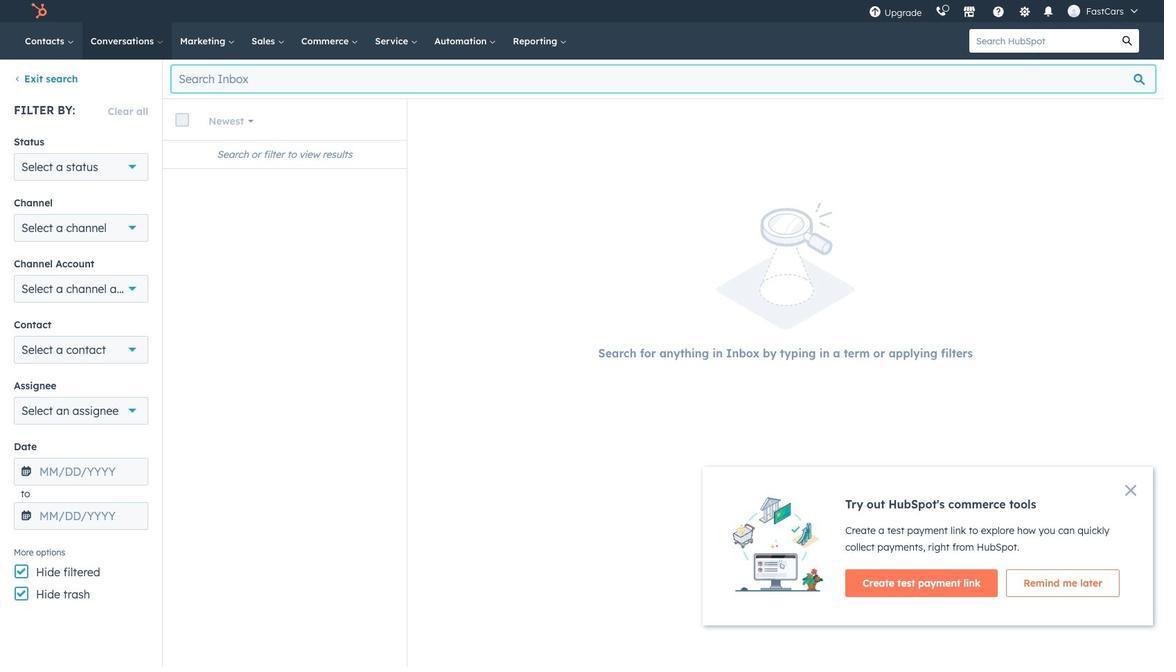 Task type: vqa. For each thing, say whether or not it's contained in the screenshot.
any inside the Send a test chat from any page where the tracking code is installed.
no



Task type: describe. For each thing, give the bounding box(es) containing it.
MM/DD/YYYY text field
[[14, 503, 148, 530]]

MM/DD/YYYY text field
[[14, 458, 148, 486]]



Task type: locate. For each thing, give the bounding box(es) containing it.
Search HubSpot search field
[[970, 29, 1116, 53]]

marketplaces image
[[964, 6, 976, 19]]

christina overa image
[[1068, 5, 1081, 17]]

menu
[[863, 0, 1148, 22]]

Search search field
[[171, 65, 1156, 93]]

main content
[[163, 99, 1164, 667]]

close image
[[1126, 485, 1137, 496]]



